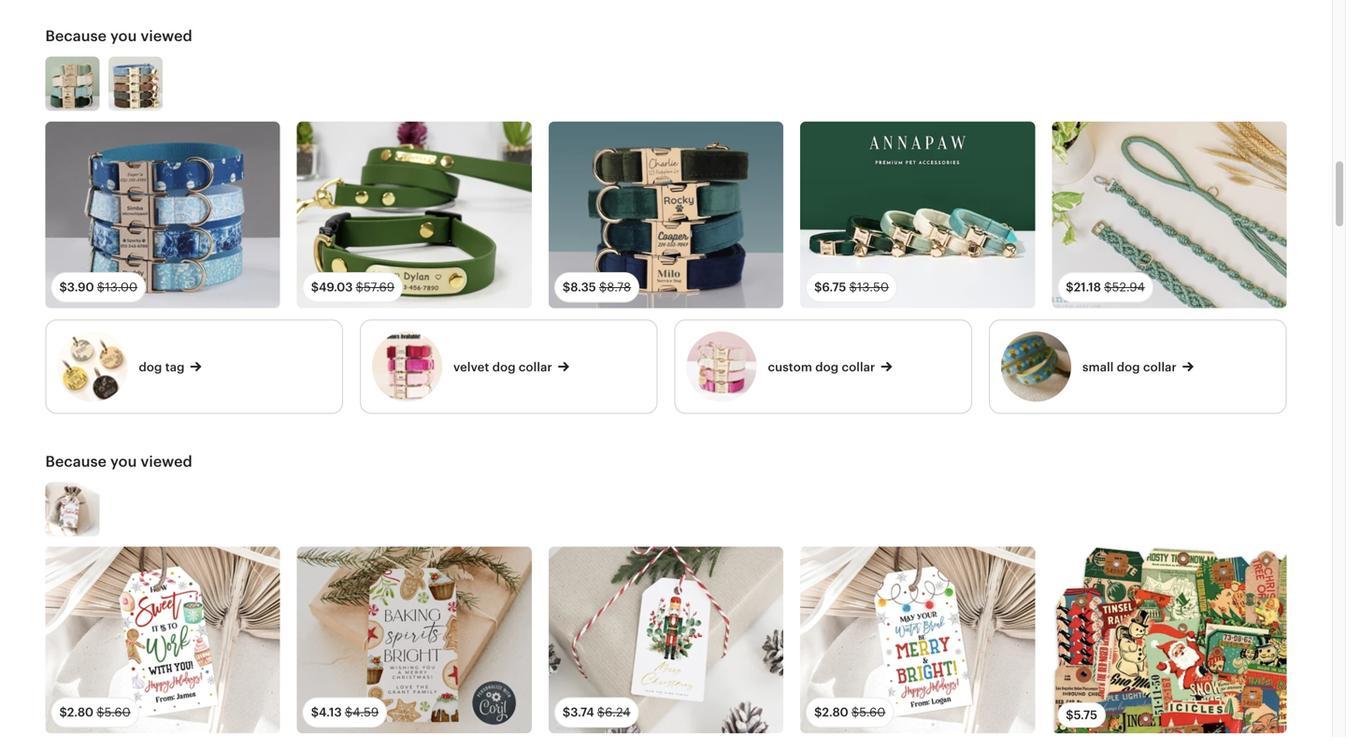 Task type: locate. For each thing, give the bounding box(es) containing it.
1 because you viewed from the top
[[45, 28, 192, 45]]

baking spirits bright christmas gift tag template, printable holiday baking favor tag, editable cute gingerbread cookie tag instant download image
[[297, 547, 532, 733]]

dog for velvet dog collar
[[493, 360, 516, 374]]

custom dog collar
[[768, 360, 876, 374]]

1 you from the top
[[110, 28, 137, 45]]

0 horizontal spatial 2.80
[[67, 706, 94, 720]]

collar
[[519, 360, 553, 374], [842, 360, 876, 374], [1144, 360, 1178, 374]]

2.80 for "christmas coworker gift tags how sweet it is to work with you holiday candy chocolate cookie gift label editable printable download cht37" image
[[67, 706, 94, 720]]

2 you from the top
[[110, 453, 137, 470]]

3.90
[[67, 280, 94, 294]]

personalized dog collar and leash set, macrame dog collar, boho dog collar, macrame collar leash, macrame dog leash, macrame dog lead a14 image
[[1053, 121, 1288, 308]]

$ 2.80 $ 5.60 for may your winter break be merry and bright tag christmas gift tag holiday favor teacher school gift tag editable download printable cht32 image at the right bottom of page
[[815, 706, 886, 720]]

collar right the custom
[[842, 360, 876, 374]]

2.80
[[67, 706, 94, 720], [823, 706, 849, 720]]

49.03
[[319, 280, 353, 294]]

$ 3.74 $ 6.24
[[563, 706, 631, 720]]

1 vertical spatial because you viewed
[[45, 453, 192, 470]]

collar for custom dog collar
[[842, 360, 876, 374]]

because up merry christmas gift tag printable, printable christmas gift tag, holiday party favor tag, editable christmas gift tag download, holiday tag image
[[45, 453, 107, 470]]

1 dog from the left
[[139, 360, 162, 374]]

because you viewed up merry christmas gift tag printable, printable christmas gift tag, holiday party favor tag, editable christmas gift tag download, holiday tag image
[[45, 453, 192, 470]]

because you viewed up tweed fabric cat collar bow tie set blue+brown+grey,personalized engraved gold buckle name tag,kitten collar for male female,small dog gift image
[[45, 28, 192, 45]]

collar right velvet on the left of the page
[[519, 360, 553, 374]]

13.50
[[858, 280, 890, 294]]

1 horizontal spatial $ 2.80 $ 5.60
[[815, 706, 886, 720]]

$ 2.80 $ 5.60
[[59, 706, 131, 720], [815, 706, 886, 720]]

dog
[[139, 360, 162, 374], [493, 360, 516, 374], [816, 360, 839, 374], [1118, 360, 1141, 374]]

velvet dog collar
[[454, 360, 553, 374]]

$ 6.75 $ 13.50
[[815, 280, 890, 294]]

velvet
[[454, 360, 490, 374]]

multiple color velvet engraved dog collar set with leash, bow. free engraving on metal buckle,wedding puppy gift image
[[549, 121, 784, 308]]

3 collar from the left
[[1144, 360, 1178, 374]]

5.60
[[104, 706, 131, 720], [860, 706, 886, 720]]

viewed for 5.60
[[141, 453, 192, 470]]

2 because you viewed from the top
[[45, 453, 192, 470]]

4 dog from the left
[[1118, 360, 1141, 374]]

$ 2.80 $ 5.60 for "christmas coworker gift tags how sweet it is to work with you holiday candy chocolate cookie gift label editable printable download cht37" image
[[59, 706, 131, 720]]

dog right the custom
[[816, 360, 839, 374]]

dog for custom dog collar
[[816, 360, 839, 374]]

because you viewed
[[45, 28, 192, 45], [45, 453, 192, 470]]

0 horizontal spatial 5.60
[[104, 706, 131, 720]]

1 horizontal spatial collar
[[842, 360, 876, 374]]

1 $ 2.80 $ 5.60 from the left
[[59, 706, 131, 720]]

small
[[1083, 360, 1115, 374]]

1 vertical spatial because
[[45, 453, 107, 470]]

dog left tag
[[139, 360, 162, 374]]

0 vertical spatial viewed
[[141, 28, 192, 45]]

2 2.80 from the left
[[823, 706, 849, 720]]

0 horizontal spatial $ 2.80 $ 5.60
[[59, 706, 131, 720]]

1 vertical spatial viewed
[[141, 453, 192, 470]]

dog right velvet on the left of the page
[[493, 360, 516, 374]]

luxury velvet cat collar bowtie bell set,personalized kitten collar leash set,customized puppy collar bowtie for christmas gifts image
[[801, 121, 1036, 308]]

tweed fabric cat collar bow tie set blue+brown+grey,personalized engraved gold buckle name tag,kitten collar for male female,small dog gift image
[[109, 57, 163, 111]]

3 dog from the left
[[816, 360, 839, 374]]

2 $ 2.80 $ 5.60 from the left
[[815, 706, 886, 720]]

52.94
[[1113, 280, 1146, 294]]

1 because from the top
[[45, 28, 107, 45]]

you for 13.00
[[110, 28, 137, 45]]

1 viewed from the top
[[141, 28, 192, 45]]

viewed
[[141, 28, 192, 45], [141, 453, 192, 470]]

$
[[59, 280, 67, 294], [97, 280, 105, 294], [311, 280, 319, 294], [356, 280, 364, 294], [563, 280, 571, 294], [599, 280, 607, 294], [815, 280, 823, 294], [850, 280, 858, 294], [1067, 280, 1074, 294], [1105, 280, 1113, 294], [59, 706, 67, 720], [97, 706, 104, 720], [311, 706, 319, 720], [345, 706, 353, 720], [563, 706, 571, 720], [598, 706, 605, 720], [815, 706, 823, 720], [852, 706, 860, 720], [1067, 708, 1074, 722]]

viewed for 13.00
[[141, 28, 192, 45]]

1 collar from the left
[[519, 360, 553, 374]]

$ 49.03 $ 57.69
[[311, 280, 395, 294]]

0 vertical spatial because
[[45, 28, 107, 45]]

$ 3.90 $ 13.00
[[59, 280, 138, 294]]

0 horizontal spatial collar
[[519, 360, 553, 374]]

you
[[110, 28, 137, 45], [110, 453, 137, 470]]

$ 8.35 $ 8.78
[[563, 280, 632, 294]]

because up multiple colour velvet personalise dog collar leash set with bow,green+white+blue,engraved pet name plate metal buckle,wedding puppy gift image
[[45, 28, 107, 45]]

2 collar from the left
[[842, 360, 876, 374]]

waterproof dog collar, waterproof leash, personalized collar, personalized leash, dog collar & leash set, vegan leather dog collar image
[[297, 121, 532, 308]]

1 vertical spatial you
[[110, 453, 137, 470]]

christmas coworker gift tags how sweet it is to work with you holiday candy chocolate cookie gift label editable printable download cht37 image
[[45, 547, 280, 733]]

editable traditional nutcracker christmas gift tag, nutcracker tag template, holiday nutcracker thank you favor tag, instant download, ncp image
[[549, 547, 784, 733]]

2 viewed from the top
[[141, 453, 192, 470]]

may your winter break be merry and bright tag christmas gift tag holiday favor teacher school gift tag editable download printable cht32 image
[[801, 547, 1036, 733]]

0 vertical spatial you
[[110, 28, 137, 45]]

dog tag
[[139, 360, 185, 374]]

dog right small at the right of page
[[1118, 360, 1141, 374]]

2 5.60 from the left
[[860, 706, 886, 720]]

because
[[45, 28, 107, 45], [45, 453, 107, 470]]

2 because from the top
[[45, 453, 107, 470]]

1 horizontal spatial 2.80
[[823, 706, 849, 720]]

1 horizontal spatial 5.60
[[860, 706, 886, 720]]

1 2.80 from the left
[[67, 706, 94, 720]]

$ 21.18 $ 52.94
[[1067, 280, 1146, 294]]

3.74
[[571, 706, 595, 720]]

2 horizontal spatial collar
[[1144, 360, 1178, 374]]

0 vertical spatial because you viewed
[[45, 28, 192, 45]]

1 5.60 from the left
[[104, 706, 131, 720]]

2 dog from the left
[[493, 360, 516, 374]]

collar right small at the right of page
[[1144, 360, 1178, 374]]



Task type: describe. For each thing, give the bounding box(es) containing it.
5.75
[[1074, 708, 1098, 722]]

collar for velvet dog collar
[[519, 360, 553, 374]]

because you viewed for 5.60
[[45, 453, 192, 470]]

personalized dog collar - custom dog collar and leash set, dog collar girl, boy, engraved pet name plate metal buckle, wedding puppy gift image
[[45, 121, 280, 308]]

5.60 for may your winter break be merry and bright tag christmas gift tag holiday favor teacher school gift tag editable download printable cht32 image at the right bottom of page
[[860, 706, 886, 720]]

4.59
[[353, 706, 379, 720]]

multiple colour velvet personalise dog collar leash set with bow,green+white+blue,engraved pet name plate metal buckle,wedding puppy gift image
[[45, 57, 100, 111]]

small dog collar
[[1083, 360, 1178, 374]]

57.69
[[364, 280, 395, 294]]

8.78
[[607, 280, 632, 294]]

dog for small dog collar
[[1118, 360, 1141, 374]]

collar for small dog collar
[[1144, 360, 1178, 374]]

13.00
[[105, 280, 138, 294]]

because you viewed for 13.00
[[45, 28, 192, 45]]

$ 4.13 $ 4.59
[[311, 706, 379, 720]]

6.24
[[605, 706, 631, 720]]

you for 5.60
[[110, 453, 137, 470]]

4.13
[[319, 706, 342, 720]]

vintage christmas tags and tabs assortment paper cuts, printed christmas ephemera gift tags decorations scrapbooking stickers reproductions image
[[1053, 547, 1288, 733]]

2.80 for may your winter break be merry and bright tag christmas gift tag holiday favor teacher school gift tag editable download printable cht32 image at the right bottom of page
[[823, 706, 849, 720]]

$ 5.75
[[1067, 708, 1098, 722]]

21.18
[[1074, 280, 1102, 294]]

5.60 for "christmas coworker gift tags how sweet it is to work with you holiday candy chocolate cookie gift label editable printable download cht37" image
[[104, 706, 131, 720]]

6.75
[[823, 280, 847, 294]]

tag
[[165, 360, 185, 374]]

because for 2.80
[[45, 453, 107, 470]]

merry christmas gift tag printable, printable christmas gift tag, holiday party favor tag, editable christmas gift tag download, holiday tag image
[[45, 482, 100, 536]]

8.35
[[571, 280, 596, 294]]

custom
[[768, 360, 813, 374]]

because for 3.90
[[45, 28, 107, 45]]



Task type: vqa. For each thing, say whether or not it's contained in the screenshot.


